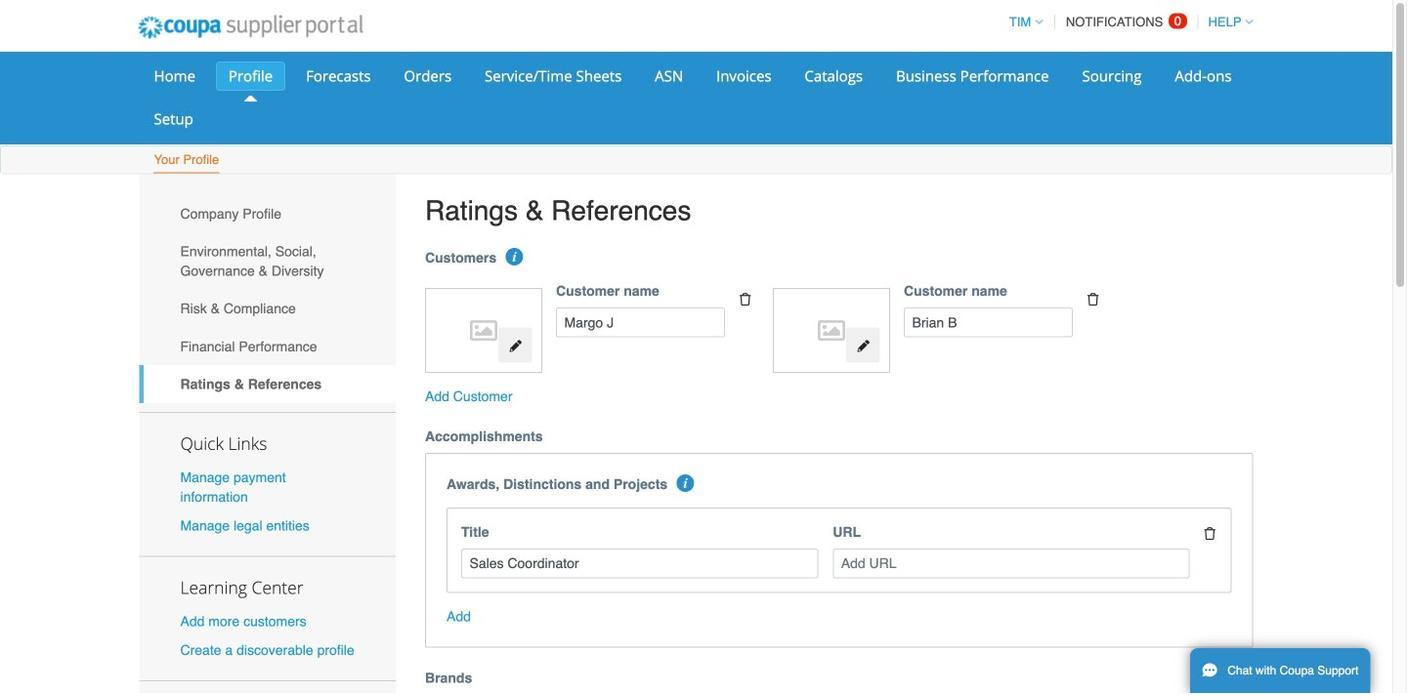 Task type: vqa. For each thing, say whether or not it's contained in the screenshot.
Create
no



Task type: describe. For each thing, give the bounding box(es) containing it.
1 vertical spatial additional information image
[[677, 475, 694, 493]]

logo image for 2nd change image
[[783, 298, 880, 363]]

Add URL text field
[[833, 549, 1190, 579]]



Task type: locate. For each thing, give the bounding box(es) containing it.
additional information image
[[506, 248, 523, 266], [677, 475, 694, 493]]

navigation
[[1001, 3, 1253, 41]]

coupa supplier portal image
[[125, 3, 376, 52]]

1 logo image from the left
[[435, 298, 532, 363]]

2 logo image from the left
[[783, 298, 880, 363]]

None text field
[[556, 308, 725, 338], [904, 308, 1073, 338], [556, 308, 725, 338], [904, 308, 1073, 338]]

Add title text field
[[461, 549, 818, 579]]

1 horizontal spatial logo image
[[783, 298, 880, 363]]

0 horizontal spatial change image image
[[509, 339, 522, 353]]

logo image
[[435, 298, 532, 363], [783, 298, 880, 363]]

0 vertical spatial additional information image
[[506, 248, 523, 266]]

change image image
[[509, 339, 522, 353], [856, 339, 870, 353]]

0 horizontal spatial logo image
[[435, 298, 532, 363]]

1 horizontal spatial additional information image
[[677, 475, 694, 493]]

logo image for second change image from right
[[435, 298, 532, 363]]

2 change image image from the left
[[856, 339, 870, 353]]

1 horizontal spatial change image image
[[856, 339, 870, 353]]

0 horizontal spatial additional information image
[[506, 248, 523, 266]]

1 change image image from the left
[[509, 339, 522, 353]]



